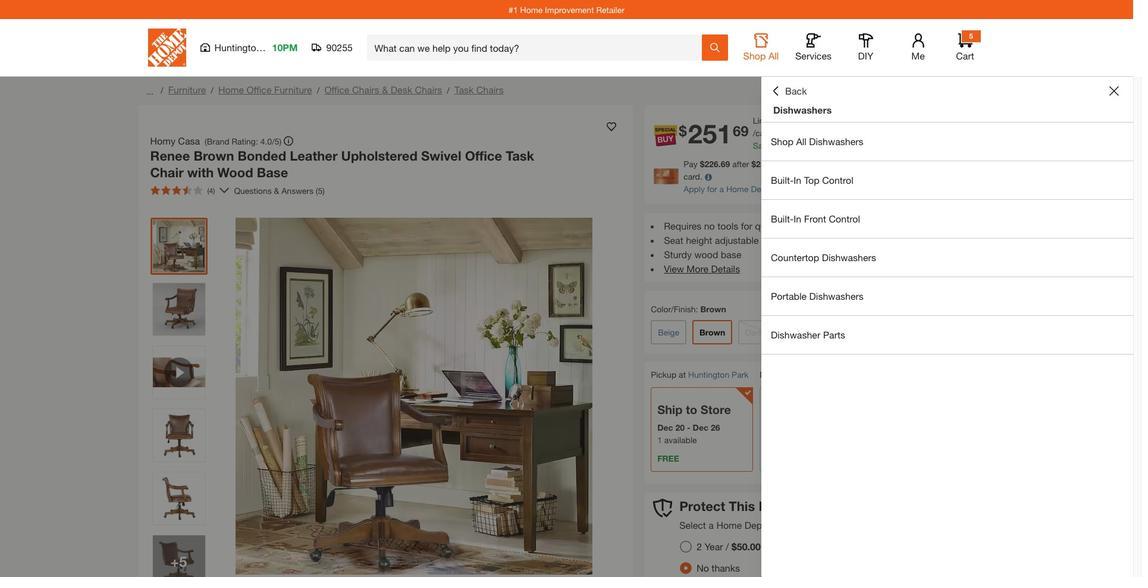 Task type: vqa. For each thing, say whether or not it's contained in the screenshot.
home
yes



Task type: describe. For each thing, give the bounding box(es) containing it.
226.69
[[705, 159, 730, 169]]

upon
[[899, 159, 918, 169]]

protect
[[680, 499, 726, 514]]

qualifying
[[824, 159, 860, 169]]

by
[[841, 520, 852, 531]]

sturdy
[[664, 249, 692, 260]]

home inside protect this item select a home depot protection plan by allstate for:
[[717, 520, 742, 531]]

retailer
[[597, 4, 625, 15]]

homy casa
[[150, 135, 200, 146]]

a inside your total qualifying purchase upon opening a new card.
[[952, 159, 957, 169]]

drawer close image
[[1110, 86, 1119, 96]]

countertop
[[771, 252, 820, 263]]

base
[[721, 249, 742, 260]]

in for top
[[794, 174, 802, 186]]

160
[[779, 140, 793, 151]]

ship to store dec 20 - dec 26 1 available
[[658, 403, 731, 445]]

2 dec from the left
[[693, 422, 709, 433]]

1 dec from the left
[[658, 422, 673, 433]]

at
[[679, 370, 686, 380]]

shop all button
[[742, 33, 781, 62]]

apply for a home depot consumer card
[[684, 184, 835, 194]]

0 vertical spatial .
[[801, 128, 803, 138]]

desk
[[391, 84, 412, 95]]

dishwashers down the back
[[774, 104, 832, 115]]

plan
[[820, 520, 839, 531]]

opening
[[920, 159, 950, 169]]

0 vertical spatial depot
[[751, 184, 774, 194]]

back button
[[771, 85, 807, 97]]

with
[[187, 165, 214, 180]]

(5)
[[316, 185, 325, 195]]

to for delivering
[[799, 370, 807, 380]]

depot inside protect this item select a home depot protection plan by allstate for:
[[745, 520, 771, 531]]

1 vertical spatial brown
[[701, 304, 726, 314]]

store
[[701, 403, 731, 417]]

6316524675112 image
[[153, 346, 205, 399]]

wood
[[217, 165, 253, 180]]

save
[[753, 140, 772, 151]]

20 inside ship to store dec 20 - dec 26 1 available
[[676, 422, 685, 433]]

parts
[[823, 329, 846, 340]]

requires
[[664, 220, 702, 232]]

0 horizontal spatial park
[[264, 42, 284, 53]]

2 chairs from the left
[[415, 84, 442, 95]]

questions
[[234, 185, 272, 195]]

option group containing 2 year /
[[676, 536, 771, 577]]

built-in front control
[[771, 213, 861, 224]]

furniture link
[[168, 84, 206, 95]]

renee
[[150, 148, 190, 164]]

renee brown bonded leather upholstered swivel office task chair with wood base
[[150, 148, 535, 180]]

task inside renee brown bonded leather upholstered swivel office task chair with wood base
[[506, 148, 535, 164]]

#1 home improvement retailer
[[509, 4, 625, 15]]

protection
[[774, 520, 817, 531]]

the home depot logo image
[[148, 29, 186, 67]]

details
[[712, 263, 740, 274]]

your
[[787, 159, 803, 169]]

answers
[[282, 185, 314, 195]]

built- for built-in top control
[[771, 174, 794, 186]]

1 vertical spatial .
[[793, 140, 795, 151]]

25 inside limit 20 per order /carton $ 411 . 94 save $ 160 . 25 ( 39 %)
[[795, 140, 804, 151]]

/ down "90255" button
[[317, 85, 320, 95]]

:
[[696, 304, 698, 314]]

total
[[805, 159, 822, 169]]

order
[[800, 115, 819, 126]]

apply for a home depot consumer card link
[[684, 184, 835, 194]]

brown homy casa task chairs renee e1.1 image
[[153, 283, 205, 336]]

leather
[[290, 148, 338, 164]]

portable dishwashers
[[771, 290, 864, 302]]

me
[[912, 50, 925, 61]]

back
[[786, 85, 807, 96]]

pickup
[[651, 370, 677, 380]]

2 furniture from the left
[[274, 84, 312, 95]]

top
[[804, 174, 820, 186]]

0 vertical spatial huntington
[[215, 42, 262, 53]]

office inside renee brown bonded leather upholstered swivel office task chair with wood base
[[465, 148, 502, 164]]

cart 5
[[957, 32, 975, 61]]

color/finish : brown
[[651, 304, 726, 314]]

shop all dishwashers link
[[762, 123, 1134, 161]]

info image
[[705, 174, 712, 181]]

1 vertical spatial park
[[732, 370, 749, 380]]

dishwashers up parts
[[810, 290, 864, 302]]

menu containing shop all dishwashers
[[762, 123, 1134, 355]]

item
[[759, 499, 787, 514]]

wood
[[695, 249, 719, 260]]

What can we help you find today? search field
[[375, 35, 701, 60]]

(brand rating: 4.0 /5)
[[205, 136, 282, 146]]

limit 20 per order /carton $ 411 . 94 save $ 160 . 25 ( 39 %)
[[753, 115, 828, 151]]

1 horizontal spatial huntington
[[689, 370, 730, 380]]

90255
[[326, 42, 353, 53]]

in for front
[[794, 213, 802, 224]]

tools
[[718, 220, 739, 232]]

card.
[[684, 171, 703, 182]]

more
[[687, 263, 709, 274]]

no
[[697, 563, 709, 574]]

protect this item select a home depot protection plan by allstate for:
[[680, 499, 902, 531]]

(4) link
[[146, 181, 229, 200]]

1 chairs from the left
[[352, 84, 380, 95]]

seat
[[664, 234, 684, 246]]

home down 'after'
[[727, 184, 749, 194]]

shop for shop all
[[744, 50, 766, 61]]

& inside ... / furniture / home office furniture / office chairs & desk chairs / task chairs
[[382, 84, 388, 95]]

brown inside renee brown bonded leather upholstered swivel office task chair with wood base
[[194, 148, 234, 164]]

shop all dishwashers
[[771, 136, 864, 147]]

$ 251 69
[[679, 118, 749, 150]]

all for shop all
[[769, 50, 779, 61]]

4.0
[[260, 136, 272, 146]]

brown homy casa task chairs renee 4f.3 image
[[153, 473, 205, 525]]

ship
[[658, 403, 683, 417]]

dishwasher parts
[[771, 329, 846, 340]]

pay
[[684, 159, 698, 169]]

for inside requires no tools for quick and easy assembly seat height adjustable sturdy wood base view more details
[[741, 220, 753, 232]]

/carton
[[753, 128, 780, 138]]

me button
[[900, 33, 938, 62]]

services button
[[795, 33, 833, 62]]

after
[[733, 159, 750, 169]]

limit
[[753, 115, 771, 126]]

1 vertical spatial &
[[274, 185, 279, 195]]

year
[[705, 541, 723, 552]]

front
[[804, 213, 827, 224]]

this
[[729, 499, 755, 514]]

...
[[147, 86, 154, 96]]

requires no tools for quick and easy assembly seat height adjustable sturdy wood base view more details
[[664, 220, 863, 274]]

questions & answers (5)
[[234, 185, 325, 195]]

home inside ... / furniture / home office furniture / office chairs & desk chairs / task chairs
[[218, 84, 244, 95]]



Task type: locate. For each thing, give the bounding box(es) containing it.
1 horizontal spatial &
[[382, 84, 388, 95]]

0 vertical spatial task
[[455, 84, 474, 95]]

available
[[665, 435, 697, 445]]

off
[[768, 159, 784, 169]]

0 vertical spatial park
[[264, 42, 284, 53]]

0 horizontal spatial chairs
[[352, 84, 380, 95]]

... button
[[144, 83, 156, 99]]

0 vertical spatial a
[[952, 159, 957, 169]]

1 horizontal spatial dec
[[693, 422, 709, 433]]

and
[[781, 220, 797, 232]]

brown homy casa task chairs renee c3.2 image
[[153, 409, 205, 462]]

a inside protect this item select a home depot protection plan by allstate for:
[[709, 520, 714, 531]]

1 horizontal spatial 25
[[795, 140, 804, 151]]

0 horizontal spatial all
[[769, 50, 779, 61]]

$ inside $ 251 69
[[679, 123, 687, 139]]

card
[[817, 184, 835, 194]]

1
[[658, 435, 662, 445]]

brown down (brand
[[194, 148, 234, 164]]

base
[[257, 165, 288, 180]]

office down huntington park
[[247, 84, 272, 95]]

0 vertical spatial for
[[708, 184, 718, 194]]

huntington park button
[[689, 370, 749, 380]]

20 inside limit 20 per order /carton $ 411 . 94 save $ 160 . 25 ( 39 %)
[[774, 115, 783, 126]]

purchase
[[862, 159, 896, 169]]

1 vertical spatial all
[[796, 136, 807, 147]]

0 horizontal spatial to
[[686, 403, 698, 417]]

furniture down 10pm
[[274, 84, 312, 95]]

brown right : at the right bottom of page
[[701, 304, 726, 314]]

$ right 'after'
[[752, 159, 756, 169]]

shop inside button
[[744, 50, 766, 61]]

office chairs & desk chairs link
[[325, 84, 442, 95]]

1 built- from the top
[[771, 174, 794, 186]]

$ right pay
[[700, 159, 705, 169]]

3 chairs from the left
[[477, 84, 504, 95]]

2 built- from the top
[[771, 213, 794, 224]]

brown down color/finish : brown
[[700, 327, 726, 337]]

0 vertical spatial to
[[799, 370, 807, 380]]

view more details link
[[664, 263, 740, 274]]

0 horizontal spatial furniture
[[168, 84, 206, 95]]

brown homy casa task chairs renee 64.0 image
[[153, 220, 205, 273]]

control
[[823, 174, 854, 186], [829, 213, 861, 224]]

delivering to
[[760, 370, 809, 380]]

upholstered
[[341, 148, 418, 164]]

2 horizontal spatial office
[[465, 148, 502, 164]]

25 left ( on the top of page
[[795, 140, 804, 151]]

1 vertical spatial task
[[506, 148, 535, 164]]

for down info icon
[[708, 184, 718, 194]]

/ left task chairs link
[[447, 85, 450, 95]]

0 vertical spatial 20
[[774, 115, 783, 126]]

0 horizontal spatial task
[[455, 84, 474, 95]]

depot down off in the top right of the page
[[751, 184, 774, 194]]

per
[[785, 115, 797, 126]]

2 in from the top
[[794, 213, 802, 224]]

& down base
[[274, 185, 279, 195]]

task chairs link
[[455, 84, 504, 95]]

to up - at the right of the page
[[686, 403, 698, 417]]

home right #1
[[520, 4, 543, 15]]

#1
[[509, 4, 518, 15]]

$
[[679, 123, 687, 139], [782, 128, 787, 138], [774, 140, 779, 151], [700, 159, 705, 169], [752, 159, 756, 169]]

built- for built-in front control
[[771, 213, 794, 224]]

for up adjustable
[[741, 220, 753, 232]]

in left top
[[794, 174, 802, 186]]

home up 2 year / $50.00
[[717, 520, 742, 531]]

shop all
[[744, 50, 779, 61]]

furniture right ...
[[168, 84, 206, 95]]

$ left 251
[[679, 123, 687, 139]]

0 horizontal spatial &
[[274, 185, 279, 195]]

251
[[688, 118, 732, 150]]

1 vertical spatial built-
[[771, 213, 794, 224]]

1 vertical spatial huntington
[[689, 370, 730, 380]]

all inside menu
[[796, 136, 807, 147]]

quick
[[755, 220, 779, 232]]

your total qualifying purchase upon opening a new card.
[[684, 159, 975, 182]]

park left delivering
[[732, 370, 749, 380]]

1 horizontal spatial chairs
[[415, 84, 442, 95]]

0 vertical spatial in
[[794, 174, 802, 186]]

all left 39
[[796, 136, 807, 147]]

& left the desk at the left top of page
[[382, 84, 388, 95]]

0 horizontal spatial shop
[[744, 50, 766, 61]]

5
[[970, 32, 974, 40]]

shop for shop all dishwashers
[[771, 136, 794, 147]]

feedback link image
[[1127, 201, 1143, 265]]

/ right furniture link
[[211, 85, 214, 95]]

1 horizontal spatial 20
[[774, 115, 783, 126]]

home office furniture link
[[218, 84, 312, 95]]

huntington
[[215, 42, 262, 53], [689, 370, 730, 380]]

diy button
[[847, 33, 885, 62]]

a down 226.69
[[720, 184, 724, 194]]

no
[[704, 220, 715, 232]]

dishwashers down assembly at the right top of page
[[822, 252, 877, 263]]

depot down the item at the bottom
[[745, 520, 771, 531]]

control right front
[[829, 213, 861, 224]]

dec up 1
[[658, 422, 673, 433]]

1 horizontal spatial furniture
[[274, 84, 312, 95]]

diy
[[859, 50, 874, 61]]

in
[[794, 174, 802, 186], [794, 213, 802, 224]]

1 vertical spatial for
[[741, 220, 753, 232]]

color/finish
[[651, 304, 696, 314]]

a right 'select'
[[709, 520, 714, 531]]

for
[[708, 184, 718, 194], [741, 220, 753, 232]]

2 horizontal spatial chairs
[[477, 84, 504, 95]]

huntington right at
[[689, 370, 730, 380]]

office right 'swivel'
[[465, 148, 502, 164]]

apply now image
[[654, 169, 684, 184]]

2 horizontal spatial a
[[952, 159, 957, 169]]

built- left easy
[[771, 213, 794, 224]]

adjustable
[[715, 234, 759, 246]]

%)
[[818, 140, 828, 151]]

0 horizontal spatial 20
[[676, 422, 685, 433]]

2
[[697, 541, 702, 552]]

1 in from the top
[[794, 174, 802, 186]]

0 vertical spatial shop
[[744, 50, 766, 61]]

new
[[959, 159, 975, 169]]

0 vertical spatial &
[[382, 84, 388, 95]]

/ right ...
[[161, 85, 163, 95]]

-
[[687, 422, 691, 433]]

0 vertical spatial brown
[[194, 148, 234, 164]]

1 vertical spatial 25
[[756, 159, 766, 169]]

control for built-in top control
[[823, 174, 854, 186]]

(
[[806, 140, 809, 151]]

built-
[[771, 174, 794, 186], [771, 213, 794, 224]]

0 vertical spatial control
[[823, 174, 854, 186]]

0 vertical spatial built-
[[771, 174, 794, 186]]

3.5 stars image
[[150, 186, 203, 195]]

1 vertical spatial to
[[686, 403, 698, 417]]

2 year / $50.00
[[697, 541, 761, 552]]

1 furniture from the left
[[168, 84, 206, 95]]

built-in top control link
[[762, 161, 1134, 199]]

built- down off in the top right of the page
[[771, 174, 794, 186]]

dec right - at the right of the page
[[693, 422, 709, 433]]

0 horizontal spatial .
[[793, 140, 795, 151]]

control down 'qualifying'
[[823, 174, 854, 186]]

1 vertical spatial a
[[720, 184, 724, 194]]

to for ship
[[686, 403, 698, 417]]

a left new
[[952, 159, 957, 169]]

huntington left 10pm
[[215, 42, 262, 53]]

shop
[[744, 50, 766, 61], [771, 136, 794, 147]]

dishwashers up 'qualifying'
[[810, 136, 864, 147]]

in left front
[[794, 213, 802, 224]]

2 vertical spatial brown
[[700, 327, 726, 337]]

office down "90255" button
[[325, 84, 350, 95]]

1 horizontal spatial to
[[799, 370, 807, 380]]

0 horizontal spatial for
[[708, 184, 718, 194]]

1 vertical spatial in
[[794, 213, 802, 224]]

0 vertical spatial all
[[769, 50, 779, 61]]

1 horizontal spatial .
[[801, 128, 803, 138]]

a
[[952, 159, 957, 169], [720, 184, 724, 194], [709, 520, 714, 531]]

option group
[[676, 536, 771, 577]]

0 horizontal spatial office
[[247, 84, 272, 95]]

menu
[[762, 123, 1134, 355]]

25
[[795, 140, 804, 151], [756, 159, 766, 169]]

2 vertical spatial a
[[709, 520, 714, 531]]

(4) button
[[146, 181, 220, 200]]

rating:
[[232, 136, 258, 146]]

1 vertical spatial depot
[[745, 520, 771, 531]]

26
[[711, 422, 720, 433]]

/5)
[[272, 136, 282, 146]]

furniture
[[168, 84, 206, 95], [274, 84, 312, 95]]

assembly
[[822, 220, 863, 232]]

1 horizontal spatial park
[[732, 370, 749, 380]]

chairs
[[352, 84, 380, 95], [415, 84, 442, 95], [477, 84, 504, 95]]

brown inside brown "button"
[[700, 327, 726, 337]]

0 horizontal spatial huntington
[[215, 42, 262, 53]]

0 vertical spatial 25
[[795, 140, 804, 151]]

1 vertical spatial control
[[829, 213, 861, 224]]

shop inside menu
[[771, 136, 794, 147]]

all inside button
[[769, 50, 779, 61]]

/
[[161, 85, 163, 95], [211, 85, 214, 95], [317, 85, 320, 95], [447, 85, 450, 95], [726, 541, 729, 552]]

$ up 160
[[782, 128, 787, 138]]

0 horizontal spatial 25
[[756, 159, 766, 169]]

39
[[809, 140, 818, 151]]

height
[[686, 234, 713, 246]]

. down 411
[[793, 140, 795, 151]]

25 left off in the top right of the page
[[756, 159, 766, 169]]

1 horizontal spatial shop
[[771, 136, 794, 147]]

20 left per
[[774, 115, 783, 126]]

built-in front control link
[[762, 200, 1134, 238]]

1 horizontal spatial a
[[720, 184, 724, 194]]

allstate
[[854, 520, 886, 531]]

home right furniture link
[[218, 84, 244, 95]]

task inside ... / furniture / home office furniture / office chairs & desk chairs / task chairs
[[455, 84, 474, 95]]

control for built-in front control
[[829, 213, 861, 224]]

1 horizontal spatial all
[[796, 136, 807, 147]]

to inside ship to store dec 20 - dec 26 1 available
[[686, 403, 698, 417]]

all for shop all dishwashers
[[796, 136, 807, 147]]

apply
[[684, 184, 705, 194]]

beige button
[[651, 320, 687, 345]]

to right delivering
[[799, 370, 807, 380]]

/ right year
[[726, 541, 729, 552]]

20
[[774, 115, 783, 126], [676, 422, 685, 433]]

all up back button
[[769, 50, 779, 61]]

1 horizontal spatial task
[[506, 148, 535, 164]]

brown button
[[693, 320, 733, 345]]

1 vertical spatial 20
[[676, 422, 685, 433]]

$ right save
[[774, 140, 779, 151]]

. down order
[[801, 128, 803, 138]]

easy
[[800, 220, 820, 232]]

0 horizontal spatial a
[[709, 520, 714, 531]]

1 vertical spatial shop
[[771, 136, 794, 147]]

20 left - at the right of the page
[[676, 422, 685, 433]]

portable dishwashers link
[[762, 277, 1134, 315]]

0 horizontal spatial dec
[[658, 422, 673, 433]]

park up home office furniture link
[[264, 42, 284, 53]]

1 horizontal spatial for
[[741, 220, 753, 232]]

brown homy casa task chairs renee 1f.4 image
[[153, 536, 205, 577]]

1 horizontal spatial office
[[325, 84, 350, 95]]



